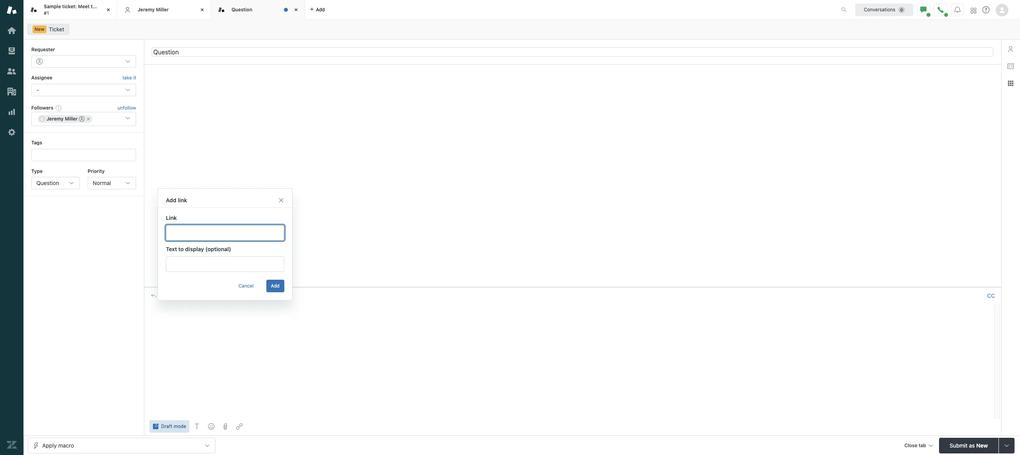 Task type: describe. For each thing, give the bounding box(es) containing it.
take it button
[[123, 74, 136, 82]]

draft mode
[[161, 423, 186, 429]]

submit as new
[[950, 442, 988, 449]]

meet
[[78, 4, 90, 9]]

close image
[[292, 6, 300, 14]]

add for add link
[[166, 197, 176, 203]]

Text to display (optional) field
[[166, 256, 284, 272]]

format text image
[[194, 423, 200, 430]]

type
[[31, 168, 43, 174]]

conversations
[[864, 6, 896, 12]]

assignee
[[31, 75, 52, 81]]

unfollow
[[118, 105, 136, 111]]

close image for tab containing sample ticket: meet the ticket
[[104, 6, 112, 14]]

to
[[178, 246, 184, 252]]

ticket:
[[62, 4, 77, 9]]

tags
[[31, 140, 42, 146]]

customer context image
[[1008, 46, 1014, 52]]

cancel button
[[234, 280, 258, 292]]

normal
[[93, 180, 111, 186]]

display
[[185, 246, 204, 252]]

take
[[123, 75, 132, 81]]

views image
[[7, 46, 17, 56]]

link
[[178, 197, 187, 203]]

question inside tab
[[232, 7, 252, 12]]

secondary element
[[23, 22, 1020, 37]]

text to display (optional)
[[166, 246, 231, 252]]

add for add
[[271, 283, 280, 289]]

jeremy
[[138, 7, 155, 12]]

new link
[[27, 24, 69, 35]]

text
[[166, 246, 177, 252]]

customers image
[[7, 66, 17, 76]]

mode
[[174, 423, 186, 429]]

add link
[[166, 197, 187, 203]]

cancel
[[239, 283, 254, 289]]



Task type: locate. For each thing, give the bounding box(es) containing it.
1 horizontal spatial close image
[[198, 6, 206, 14]]

Public reply composer Draft mode text field
[[148, 304, 992, 320]]

question tab
[[211, 0, 305, 20]]

new right as
[[977, 442, 988, 449]]

add link dialog
[[158, 188, 293, 301]]

organizations image
[[7, 86, 17, 97]]

it
[[133, 75, 136, 81]]

close image inside tab
[[104, 6, 112, 14]]

1 vertical spatial add
[[271, 283, 280, 289]]

zendesk image
[[7, 440, 17, 450]]

0 horizontal spatial close image
[[104, 6, 112, 14]]

jeremy miller
[[138, 7, 169, 12]]

1 vertical spatial question
[[36, 180, 59, 186]]

normal button
[[88, 177, 136, 189]]

2 close image from the left
[[198, 6, 206, 14]]

tab
[[23, 0, 117, 20]]

1 horizontal spatial add
[[271, 283, 280, 289]]

zendesk support image
[[7, 5, 17, 15]]

0 horizontal spatial add
[[166, 197, 176, 203]]

cc button
[[988, 292, 995, 299]]

0 horizontal spatial new
[[34, 26, 45, 32]]

1 horizontal spatial question
[[232, 7, 252, 12]]

1 vertical spatial new
[[977, 442, 988, 449]]

add link (cmd k) image
[[236, 423, 242, 430]]

link
[[166, 214, 177, 221]]

add button
[[266, 280, 284, 292]]

close image
[[104, 6, 112, 14], [198, 6, 206, 14]]

draft
[[161, 423, 172, 429]]

insert emojis image
[[208, 423, 214, 430]]

0 vertical spatial question
[[232, 7, 252, 12]]

miller
[[156, 7, 169, 12]]

reporting image
[[7, 107, 17, 117]]

add right cancel
[[271, 283, 280, 289]]

knowledge image
[[1008, 63, 1014, 69]]

main element
[[0, 0, 23, 455]]

#1
[[44, 10, 49, 16]]

as
[[969, 442, 975, 449]]

add attachment image
[[222, 423, 228, 430]]

jeremy miller tab
[[117, 0, 211, 20]]

add
[[166, 197, 176, 203], [271, 283, 280, 289]]

sample
[[44, 4, 61, 9]]

priority
[[88, 168, 105, 174]]

question button
[[31, 177, 80, 189]]

apps image
[[1008, 80, 1014, 86]]

close modal image
[[278, 197, 284, 203]]

admin image
[[7, 127, 17, 137]]

draft mode button
[[149, 420, 189, 433]]

get started image
[[7, 25, 17, 36]]

question
[[232, 7, 252, 12], [36, 180, 59, 186]]

zendesk products image
[[971, 8, 977, 13]]

sample ticket: meet the ticket #1
[[44, 4, 113, 16]]

get help image
[[983, 6, 990, 13]]

tabs tab list
[[23, 0, 833, 20]]

unfollow button
[[118, 104, 136, 112]]

1 horizontal spatial new
[[977, 442, 988, 449]]

(optional)
[[205, 246, 231, 252]]

take it
[[123, 75, 136, 81]]

new
[[34, 26, 45, 32], [977, 442, 988, 449]]

submit
[[950, 442, 968, 449]]

add left link
[[166, 197, 176, 203]]

cc
[[988, 292, 995, 299]]

0 horizontal spatial question
[[36, 180, 59, 186]]

None field
[[218, 292, 984, 300]]

new inside secondary element
[[34, 26, 45, 32]]

Subject field
[[152, 47, 994, 57]]

new down #1
[[34, 26, 45, 32]]

tab containing sample ticket: meet the ticket
[[23, 0, 117, 20]]

add inside button
[[271, 283, 280, 289]]

close image inside jeremy miller tab
[[198, 6, 206, 14]]

ticket
[[100, 4, 113, 9]]

1 close image from the left
[[104, 6, 112, 14]]

conversations button
[[856, 3, 914, 16]]

the
[[91, 4, 98, 9]]

close image for jeremy miller tab
[[198, 6, 206, 14]]

0 vertical spatial add
[[166, 197, 176, 203]]

Link field
[[166, 225, 284, 241]]

question inside popup button
[[36, 180, 59, 186]]

0 vertical spatial new
[[34, 26, 45, 32]]



Task type: vqa. For each thing, say whether or not it's contained in the screenshot.
Explore link
no



